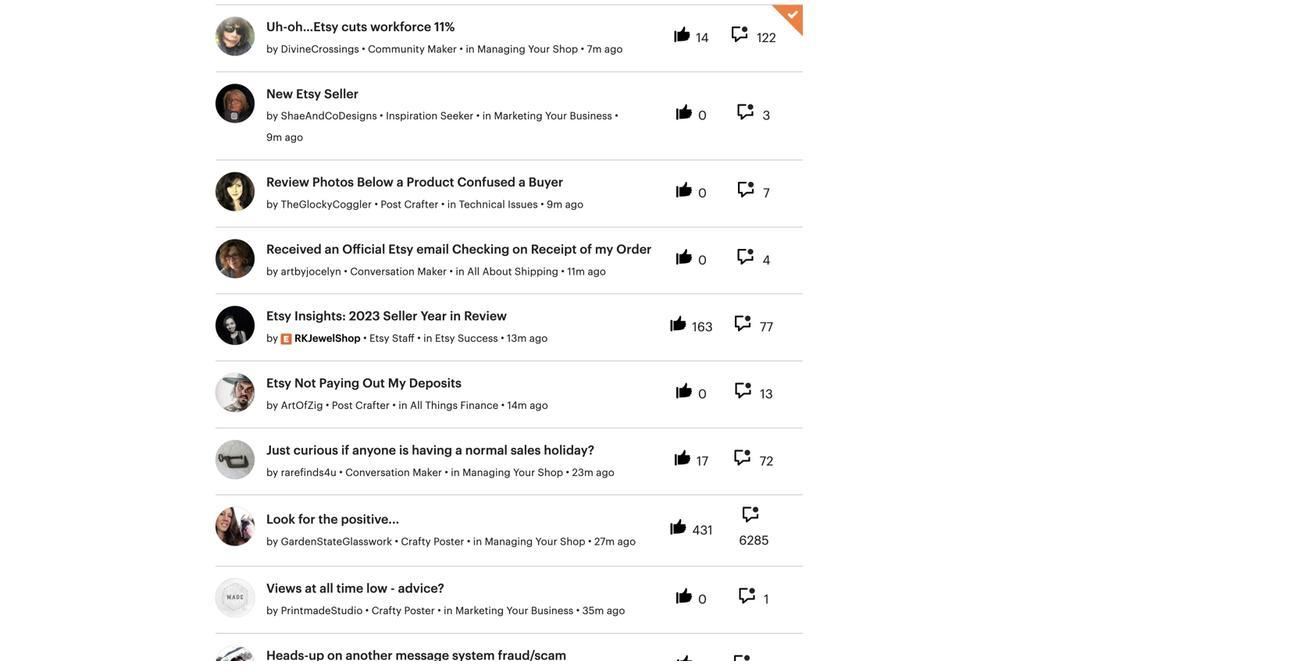 Task type: locate. For each thing, give the bounding box(es) containing it.
in for official
[[456, 267, 465, 277]]

managing your shop link down sales
[[463, 468, 563, 478]]

1 vertical spatial 0 text field
[[698, 594, 707, 610]]

11m ago
[[567, 267, 606, 277]]

received an official etsy email checking on receipt of my order
[[266, 244, 652, 256]]

0 text field left 13 text box
[[698, 389, 707, 405]]

gardenstateglasswork image
[[216, 508, 255, 547]]

ago
[[605, 44, 623, 55], [285, 133, 303, 143], [565, 200, 584, 210], [588, 267, 606, 277], [529, 334, 548, 344], [530, 401, 548, 411], [596, 468, 615, 478], [618, 537, 636, 548], [607, 607, 625, 617]]

etsy up the by shaeandcodesigns
[[296, 88, 321, 101]]

9m ago down the by shaeandcodesigns
[[266, 133, 303, 143]]

7 Replies text field
[[763, 187, 770, 204]]

9m
[[266, 133, 282, 143], [547, 200, 563, 210]]

post crafter for a
[[381, 200, 441, 210]]

2 horizontal spatial a
[[519, 177, 526, 189]]

replies image
[[738, 104, 761, 122], [738, 249, 760, 267], [735, 383, 758, 401], [743, 508, 766, 526], [734, 656, 757, 662]]

shop
[[553, 44, 578, 55], [538, 468, 563, 478], [560, 537, 586, 548]]

managing your shop link left "27m"
[[485, 537, 586, 548]]

1 0 text field from the top
[[698, 110, 707, 126]]

replies image for 72
[[735, 450, 758, 468]]

0 vertical spatial conversation maker
[[350, 267, 450, 277]]

0
[[698, 110, 707, 122], [698, 187, 707, 200], [698, 254, 707, 267], [698, 389, 707, 401], [698, 594, 707, 607]]

managing your shop link left "7m"
[[477, 44, 578, 55]]

1 horizontal spatial review
[[464, 311, 507, 323]]

post for paying
[[332, 401, 353, 411]]

in managing your shop for 11%
[[466, 44, 578, 55]]

8 by from the top
[[266, 537, 278, 548]]

your down sales
[[513, 468, 535, 478]]

your left "27m"
[[536, 537, 557, 548]]

of
[[580, 244, 592, 256]]

your for look for the positive...
[[536, 537, 557, 548]]

0 text field left 7 text box
[[698, 187, 707, 204]]

0 vertical spatial business
[[570, 111, 612, 122]]

maker down 11%
[[428, 44, 457, 55]]

1 Replies text field
[[764, 594, 769, 610]]

1 vertical spatial post crafter
[[332, 401, 392, 411]]

3 0 text field from the top
[[698, 389, 707, 405]]

in marketing your business for views at all time low - advice?
[[444, 607, 574, 617]]

a for having
[[455, 445, 462, 457]]

just curious if anyone is having a normal sales holiday? link
[[266, 442, 595, 460]]

1 horizontal spatial 9m
[[547, 200, 563, 210]]

your left 35m at left
[[507, 607, 528, 617]]

replies image for 1
[[739, 589, 762, 607]]

year
[[421, 311, 447, 323]]

shaeandcodesigns
[[281, 111, 377, 122]]

1 horizontal spatial seller
[[383, 311, 418, 323]]

time
[[336, 583, 363, 596]]

received an official etsy email checking on receipt of my order link
[[266, 241, 652, 259]]

9m for new etsy seller
[[266, 133, 282, 143]]

your up buyer
[[545, 111, 567, 122]]

9 by from the top
[[266, 607, 278, 617]]

0 horizontal spatial a
[[397, 177, 404, 189]]

2 0 text field from the top
[[698, 594, 707, 610]]

1 vertical spatial shop
[[538, 468, 563, 478]]

marketing your business link
[[494, 111, 612, 122], [455, 607, 574, 617]]

0 vertical spatial managing your shop link
[[477, 44, 578, 55]]

poster up advice?
[[434, 537, 464, 548]]

post crafter down the review photos below a product confused a buyer link
[[381, 200, 441, 210]]

new etsy seller
[[266, 88, 359, 101]]

insights:
[[294, 311, 346, 323]]

0 left 13
[[698, 389, 707, 401]]

crafter for out
[[355, 401, 390, 411]]

1 vertical spatial 9m ago
[[547, 200, 584, 210]]

2 0 from the top
[[698, 187, 707, 200]]

1 horizontal spatial crafter
[[404, 200, 439, 210]]

0 vertical spatial 9m ago
[[266, 133, 303, 143]]

etsy
[[296, 88, 321, 101], [388, 244, 413, 256], [266, 311, 291, 323], [370, 334, 389, 344], [435, 334, 455, 344], [266, 378, 291, 390]]

divinecrossings image
[[216, 17, 255, 56]]

1 vertical spatial maker
[[417, 267, 447, 277]]

conversation
[[350, 267, 415, 277], [345, 468, 410, 478]]

post down below
[[381, 200, 402, 210]]

1 0 from the top
[[698, 110, 707, 122]]

in
[[466, 44, 475, 55], [483, 111, 491, 122], [447, 200, 456, 210], [456, 267, 465, 277], [450, 311, 461, 323], [423, 334, 432, 344], [399, 401, 408, 411], [451, 468, 460, 478], [473, 537, 482, 548], [444, 607, 453, 617]]

14 Likes text field
[[696, 32, 709, 48]]

3 by from the top
[[266, 200, 278, 210]]

your left "7m"
[[528, 44, 550, 55]]

1 vertical spatial managing
[[463, 468, 511, 478]]

your for views at all time low - advice?
[[507, 607, 528, 617]]

0 text field for 13
[[698, 389, 707, 405]]

0 vertical spatial in marketing your business
[[483, 111, 612, 122]]

by down 'just'
[[266, 468, 278, 478]]

etsy left the not at bottom left
[[266, 378, 291, 390]]

all about shipping link
[[467, 267, 559, 277]]

1 vertical spatial marketing
[[455, 607, 504, 617]]

business left 35m at left
[[531, 607, 574, 617]]

likes image for 1
[[676, 589, 696, 607]]

0 vertical spatial marketing your business link
[[494, 111, 612, 122]]

ago up of
[[565, 200, 584, 210]]

1 by from the top
[[266, 44, 278, 55]]

by down new
[[266, 111, 278, 122]]

1 vertical spatial 0 text field
[[698, 254, 707, 271]]

1 vertical spatial business
[[531, 607, 574, 617]]

by down 'look'
[[266, 537, 278, 548]]

9m ago down buyer
[[547, 200, 584, 210]]

ago right "7m"
[[605, 44, 623, 55]]

conversation down official
[[350, 267, 415, 277]]

in managing your shop left "7m"
[[466, 44, 578, 55]]

likes image
[[674, 26, 694, 44], [676, 249, 696, 267], [676, 383, 696, 401], [675, 450, 694, 468], [671, 519, 690, 537], [676, 589, 696, 607], [677, 656, 697, 662]]

inspiration
[[386, 111, 438, 122]]

ago right 23m
[[596, 468, 615, 478]]

1 vertical spatial 9m
[[547, 200, 563, 210]]

having
[[412, 445, 452, 457]]

conversation maker for etsy
[[350, 267, 450, 277]]

ago for etsy insights: 2023 seller year in review
[[529, 334, 548, 344]]

received
[[266, 244, 322, 256]]

0 vertical spatial crafty poster
[[401, 537, 467, 548]]

printmadestudio image
[[216, 579, 255, 618]]

1 vertical spatial in managing your shop
[[451, 468, 563, 478]]

7m
[[587, 44, 602, 55]]

0 text field left the 3 text box at the top right of page
[[698, 110, 707, 126]]

maker down email
[[417, 267, 447, 277]]

1
[[764, 594, 769, 607]]

in managing your shop left "27m"
[[473, 537, 586, 548]]

in marketing your business
[[483, 111, 612, 122], [444, 607, 574, 617]]

ago right 11m
[[588, 267, 606, 277]]

review up success
[[464, 311, 507, 323]]

likes image for 13
[[676, 383, 696, 401]]

artbyjocelyn image
[[216, 239, 255, 278]]

1 horizontal spatial 9m ago
[[547, 200, 584, 210]]

in marketing your business for new etsy seller
[[483, 111, 612, 122]]

finance
[[460, 401, 499, 411]]

artbyjocelyn
[[281, 267, 341, 277]]

crafty poster down -
[[372, 607, 438, 617]]

low
[[366, 583, 388, 596]]

0 vertical spatial managing
[[477, 44, 526, 55]]

marketing your business link for views at all time low - advice?
[[455, 607, 574, 617]]

0 vertical spatial seller
[[324, 88, 359, 101]]

6 by from the top
[[266, 401, 278, 411]]

all left things
[[410, 401, 423, 411]]

by rarefinds4u
[[266, 468, 337, 478]]

2 by from the top
[[266, 111, 278, 122]]

ago for uh-oh…etsy cuts workforce 11%
[[605, 44, 623, 55]]

by for new etsy seller
[[266, 111, 278, 122]]

0 vertical spatial post
[[381, 200, 402, 210]]

9m for review photos below a product confused a buyer
[[547, 200, 563, 210]]

rkjewelshop link
[[295, 331, 361, 348]]

shop left "7m"
[[553, 44, 578, 55]]

review photos below a product confused a buyer
[[266, 177, 563, 189]]

0 vertical spatial all
[[467, 267, 480, 277]]

in for seller
[[483, 111, 491, 122]]

poster
[[434, 537, 464, 548], [404, 607, 435, 617]]

1 vertical spatial review
[[464, 311, 507, 323]]

in etsy success
[[423, 334, 498, 344]]

maker for is
[[413, 468, 442, 478]]

a right having
[[455, 445, 462, 457]]

replies image left "77"
[[735, 316, 758, 334]]

122
[[757, 32, 776, 44]]

0 left 1
[[698, 594, 707, 607]]

2 vertical spatial managing your shop link
[[485, 537, 586, 548]]

0 left "4"
[[698, 254, 707, 267]]

0 vertical spatial poster
[[434, 537, 464, 548]]

0 horizontal spatial 9m ago
[[266, 133, 303, 143]]

0 horizontal spatial post
[[332, 401, 353, 411]]

replies image for 4
[[738, 249, 760, 267]]

by right theglockycoggler image
[[266, 200, 278, 210]]

theglockycoggler link
[[281, 196, 372, 214]]

2 vertical spatial 0 text field
[[698, 389, 707, 405]]

conversation maker
[[350, 267, 450, 277], [345, 468, 445, 478]]

1 vertical spatial poster
[[404, 607, 435, 617]]

by divinecrossings
[[266, 44, 359, 55]]

7 by from the top
[[266, 468, 278, 478]]

replies image left the 122
[[732, 26, 755, 44]]

by printmadestudio
[[266, 607, 363, 617]]

0 vertical spatial conversation
[[350, 267, 415, 277]]

shop left "27m"
[[560, 537, 586, 548]]

2 0 text field from the top
[[698, 254, 707, 271]]

post crafter down "etsy not paying out my deposits" link
[[332, 401, 392, 411]]

0 text field left 1 replies text field
[[698, 594, 707, 610]]

likes image for 122
[[674, 26, 694, 44]]

0 vertical spatial post crafter
[[381, 200, 441, 210]]

replies image for 13
[[735, 383, 758, 401]]

artofzig image
[[216, 373, 255, 412]]

seller up "shaeandcodesigns"
[[324, 88, 359, 101]]

0 text field for 3
[[698, 110, 707, 126]]

crafty down -
[[372, 607, 402, 617]]

rarefinds4u image
[[216, 440, 255, 480]]

replies image for 6285
[[743, 508, 766, 526]]

crafty for time
[[372, 607, 402, 617]]

email
[[417, 244, 449, 256]]

conversation down anyone
[[345, 468, 410, 478]]

all down checking
[[467, 267, 480, 277]]

your
[[528, 44, 550, 55], [545, 111, 567, 122], [513, 468, 535, 478], [536, 537, 557, 548], [507, 607, 528, 617]]

1 vertical spatial post
[[332, 401, 353, 411]]

replies image for 77
[[735, 316, 758, 334]]

2 vertical spatial shop
[[560, 537, 586, 548]]

0 vertical spatial 9m
[[266, 133, 282, 143]]

seller
[[324, 88, 359, 101], [383, 311, 418, 323]]

your for uh-oh…etsy cuts workforce 11%
[[528, 44, 550, 55]]

replies image
[[732, 26, 755, 44], [738, 182, 761, 200], [735, 316, 758, 334], [735, 450, 758, 468], [739, 589, 762, 607]]

1 vertical spatial conversation maker
[[345, 468, 445, 478]]

by
[[266, 44, 278, 55], [266, 111, 278, 122], [266, 200, 278, 210], [266, 267, 278, 277], [266, 334, 281, 344], [266, 401, 278, 411], [266, 468, 278, 478], [266, 537, 278, 548], [266, 607, 278, 617]]

review up by theglockycoggler
[[266, 177, 309, 189]]

9m down new
[[266, 133, 282, 143]]

order
[[616, 244, 652, 256]]

business down "7m"
[[570, 111, 612, 122]]

-
[[391, 583, 395, 596]]

1 vertical spatial crafty
[[372, 607, 402, 617]]

conversation maker down is
[[345, 468, 445, 478]]

a right below
[[397, 177, 404, 189]]

0 vertical spatial in managing your shop
[[466, 44, 578, 55]]

managing for is
[[463, 468, 511, 478]]

4 Replies text field
[[763, 254, 771, 271]]

likes image for 3
[[676, 104, 696, 122]]

maker down just curious if anyone is having a normal sales holiday? link
[[413, 468, 442, 478]]

post down paying
[[332, 401, 353, 411]]

all for deposits
[[410, 401, 423, 411]]

replies image for 122
[[732, 26, 755, 44]]

by down uh-
[[266, 44, 278, 55]]

by right rkjewelshop image
[[266, 334, 281, 344]]

9m down buyer
[[547, 200, 563, 210]]

0 horizontal spatial review
[[266, 177, 309, 189]]

review photos below a product confused a buyer link
[[266, 174, 563, 192]]

by down received
[[266, 267, 278, 277]]

crafter down 'out'
[[355, 401, 390, 411]]

managing your shop link for is
[[463, 468, 563, 478]]

0 horizontal spatial all
[[410, 401, 423, 411]]

by gardenstateglasswork
[[266, 537, 392, 548]]

0 text field
[[698, 187, 707, 204], [698, 254, 707, 271], [698, 389, 707, 405]]

2 vertical spatial maker
[[413, 468, 442, 478]]

replies image left 1
[[739, 589, 762, 607]]

official
[[342, 244, 385, 256]]

seller up the 'staff'
[[383, 311, 418, 323]]

0 text field
[[698, 110, 707, 126], [698, 594, 707, 610]]

0 vertical spatial 0 text field
[[698, 187, 707, 204]]

ago for new etsy seller
[[285, 133, 303, 143]]

1 vertical spatial all
[[410, 401, 423, 411]]

4 0 from the top
[[698, 389, 707, 401]]

managing
[[477, 44, 526, 55], [463, 468, 511, 478], [485, 537, 533, 548]]

0 vertical spatial likes image
[[676, 104, 696, 122]]

holiday?
[[544, 445, 595, 457]]

1 horizontal spatial a
[[455, 445, 462, 457]]

13m ago
[[507, 334, 548, 344]]

17 Likes text field
[[697, 456, 709, 472]]

1 horizontal spatial all
[[467, 267, 480, 277]]

ago right "27m"
[[618, 537, 636, 548]]

cuts
[[342, 21, 367, 34]]

0 vertical spatial shop
[[553, 44, 578, 55]]

community maker
[[368, 44, 460, 55]]

0 vertical spatial 0 text field
[[698, 110, 707, 126]]

0 left 7
[[698, 187, 707, 200]]

for
[[298, 514, 315, 526]]

1 vertical spatial likes image
[[676, 182, 696, 200]]

ago for just curious if anyone is having a normal sales holiday?
[[596, 468, 615, 478]]

122 Replies text field
[[757, 32, 776, 48]]

crafty for positive...
[[401, 537, 431, 548]]

crafty up advice?
[[401, 537, 431, 548]]

1 vertical spatial seller
[[383, 311, 418, 323]]

in for if
[[451, 468, 460, 478]]

crafter down the review photos below a product confused a buyer link
[[404, 200, 439, 210]]

shop down holiday?
[[538, 468, 563, 478]]

marketing
[[494, 111, 543, 122], [455, 607, 504, 617]]

by for just curious if anyone is having a normal sales holiday?
[[266, 468, 278, 478]]

by left artofzig
[[266, 401, 278, 411]]

etsy left email
[[388, 244, 413, 256]]

0 for 1
[[698, 594, 707, 607]]

3 0 from the top
[[698, 254, 707, 267]]

1 vertical spatial in marketing your business
[[444, 607, 574, 617]]

artofzig link
[[281, 398, 323, 415]]

in managing your shop down sales
[[451, 468, 563, 478]]

0 left 3
[[698, 110, 707, 122]]

by down views
[[266, 607, 278, 617]]

if
[[341, 445, 349, 457]]

a
[[397, 177, 404, 189], [519, 177, 526, 189], [455, 445, 462, 457]]

0 text field left 4 'text field'
[[698, 254, 707, 271]]

anyone
[[352, 445, 396, 457]]

1 horizontal spatial post
[[381, 200, 402, 210]]

ago down the by shaeandcodesigns
[[285, 133, 303, 143]]

9m ago for new etsy seller
[[266, 133, 303, 143]]

replies image left 7
[[738, 182, 761, 200]]

receipt
[[531, 244, 577, 256]]

1 vertical spatial conversation
[[345, 468, 410, 478]]

2 vertical spatial likes image
[[670, 316, 690, 334]]

11%
[[434, 21, 455, 34]]

poster down advice?
[[404, 607, 435, 617]]

look for the positive...
[[266, 514, 399, 526]]

marketing for views at all time low - advice?
[[455, 607, 504, 617]]

1 vertical spatial crafty poster
[[372, 607, 438, 617]]

1 vertical spatial crafter
[[355, 401, 390, 411]]

ago for look for the positive...
[[618, 537, 636, 548]]

5 0 from the top
[[698, 594, 707, 607]]

1 vertical spatial marketing your business link
[[455, 607, 574, 617]]

4 by from the top
[[266, 267, 278, 277]]

431 Likes text field
[[692, 525, 713, 541]]

0 horizontal spatial 9m
[[266, 133, 282, 143]]

14m
[[507, 401, 527, 411]]

0 vertical spatial crafter
[[404, 200, 439, 210]]

at
[[305, 583, 317, 596]]

likes image
[[676, 104, 696, 122], [676, 182, 696, 200], [670, 316, 690, 334]]

marketing your business link for new etsy seller
[[494, 111, 612, 122]]

0 vertical spatial crafty
[[401, 537, 431, 548]]

conversation maker down email
[[350, 267, 450, 277]]

issues
[[508, 200, 538, 210]]

a up issues
[[519, 177, 526, 189]]

by for uh-oh…etsy cuts workforce 11%
[[266, 44, 278, 55]]

14
[[696, 32, 709, 44]]

by for etsy not paying out my deposits
[[266, 401, 278, 411]]

1 vertical spatial managing your shop link
[[463, 468, 563, 478]]

ago right '13m'
[[529, 334, 548, 344]]

artofzig
[[281, 401, 323, 411]]

conversation maker for anyone
[[345, 468, 445, 478]]

crafty poster up advice?
[[401, 537, 467, 548]]

0 vertical spatial maker
[[428, 44, 457, 55]]

ago right 14m
[[530, 401, 548, 411]]

etsy not paying out my deposits
[[266, 378, 462, 390]]

your for just curious if anyone is having a normal sales holiday?
[[513, 468, 535, 478]]

poster for look for the positive...
[[434, 537, 464, 548]]

ago right 35m at left
[[607, 607, 625, 617]]

maker
[[428, 44, 457, 55], [417, 267, 447, 277], [413, 468, 442, 478]]

0 horizontal spatial crafter
[[355, 401, 390, 411]]

0 vertical spatial review
[[266, 177, 309, 189]]

0 vertical spatial marketing
[[494, 111, 543, 122]]

ago for received an official etsy email checking on receipt of my order
[[588, 267, 606, 277]]

a for confused
[[519, 177, 526, 189]]

likes image for 4
[[676, 249, 696, 267]]

1 0 text field from the top
[[698, 187, 707, 204]]

431
[[692, 525, 713, 537]]

replies image left 72
[[735, 450, 758, 468]]



Task type: vqa. For each thing, say whether or not it's contained in the screenshot.


Task type: describe. For each thing, give the bounding box(es) containing it.
by artofzig
[[266, 401, 323, 411]]

shipping
[[515, 267, 559, 277]]

gardenstateglasswork
[[281, 537, 392, 548]]

by for look for the positive...
[[266, 537, 278, 548]]

deposits
[[409, 378, 462, 390]]

0 horizontal spatial seller
[[324, 88, 359, 101]]

9m ago for review photos below a product confused a buyer
[[547, 200, 584, 210]]

in for cuts
[[466, 44, 475, 55]]

all things finance link
[[410, 401, 499, 411]]

6285 Replies text field
[[739, 535, 769, 552]]

77
[[760, 322, 773, 334]]

6285
[[739, 535, 769, 548]]

0 text field for 7
[[698, 187, 707, 204]]

35m
[[582, 607, 604, 617]]

crafty poster for look for the positive...
[[401, 537, 467, 548]]

in all things finance
[[399, 401, 499, 411]]

managing for 11%
[[477, 44, 526, 55]]

0 for 3
[[698, 110, 707, 122]]

an
[[325, 244, 339, 256]]

theglockycoggler
[[281, 200, 372, 210]]

look
[[266, 514, 295, 526]]

views at all time low - advice? link
[[266, 581, 444, 598]]

ago for etsy not paying out my deposits
[[530, 401, 548, 411]]

on
[[513, 244, 528, 256]]

crafter for a
[[404, 200, 439, 210]]

inspiration seeker
[[386, 111, 476, 122]]

in for below
[[447, 200, 456, 210]]

ago for views at all time low - advice?
[[607, 607, 625, 617]]

likes image for 77
[[670, 316, 690, 334]]

review inside etsy insights: 2023 seller year in review link
[[464, 311, 507, 323]]

in all about shipping
[[456, 267, 559, 277]]

divinecrossings link
[[281, 41, 359, 58]]

photos
[[312, 177, 354, 189]]

2023
[[349, 311, 380, 323]]

just
[[266, 445, 290, 457]]

advice?
[[398, 583, 444, 596]]

27m ago
[[594, 537, 636, 548]]

views at all time low - advice?
[[266, 583, 444, 596]]

marketing for new etsy seller
[[494, 111, 543, 122]]

5 by from the top
[[266, 334, 281, 344]]

printmadestudio link
[[281, 603, 363, 620]]

success
[[458, 334, 498, 344]]

maker for email
[[417, 267, 447, 277]]

likes image for 6285
[[671, 519, 690, 537]]

3
[[763, 110, 771, 122]]

paying
[[319, 378, 359, 390]]

uh-oh…etsy cuts workforce 11%
[[266, 21, 455, 34]]

ago for review photos below a product confused a buyer
[[565, 200, 584, 210]]

all for checking
[[467, 267, 480, 277]]

etsy down year
[[435, 334, 455, 344]]

artbyjocelyn link
[[281, 263, 341, 281]]

technical issues link
[[459, 200, 538, 210]]

business for new etsy seller
[[570, 111, 612, 122]]

new etsy seller link
[[266, 86, 359, 103]]

confused
[[457, 177, 516, 189]]

my
[[595, 244, 613, 256]]

shop for 11%
[[553, 44, 578, 55]]

uh-
[[266, 21, 288, 34]]

conversation for etsy
[[350, 267, 415, 277]]

managing your shop link for 11%
[[477, 44, 578, 55]]

views
[[266, 583, 302, 596]]

72
[[760, 456, 774, 468]]

0 for 7
[[698, 187, 707, 200]]

printmadestudio
[[281, 607, 363, 617]]

positive...
[[341, 514, 399, 526]]

14m ago
[[507, 401, 548, 411]]

etsy insights: 2023 seller year in review link
[[266, 308, 507, 326]]

163
[[692, 322, 713, 334]]

not
[[294, 378, 316, 390]]

staff
[[392, 334, 415, 344]]

all
[[320, 583, 333, 596]]

in for paying
[[399, 401, 408, 411]]

curious
[[293, 445, 338, 457]]

7m ago
[[587, 44, 623, 55]]

technical
[[459, 200, 505, 210]]

your for new etsy seller
[[545, 111, 567, 122]]

shaeandcodesigns image
[[216, 84, 255, 123]]

community
[[368, 44, 425, 55]]

in managing your shop for is
[[451, 468, 563, 478]]

77 Replies text field
[[760, 322, 773, 338]]

checking
[[452, 244, 510, 256]]

the
[[318, 514, 338, 526]]

rkjewelshop image
[[216, 306, 255, 345]]

below
[[357, 177, 394, 189]]

17
[[697, 456, 709, 468]]

etsy up etsy staff "image"
[[266, 311, 291, 323]]

post crafter for out
[[332, 401, 392, 411]]

35m ago
[[582, 607, 625, 617]]

poster for views at all time low - advice?
[[404, 607, 435, 617]]

business for views at all time low - advice?
[[531, 607, 574, 617]]

replies image for 3
[[738, 104, 761, 122]]

etsy down etsy insights: 2023 seller year in review link
[[370, 334, 389, 344]]

2 vertical spatial in managing your shop
[[473, 537, 586, 548]]

by for received an official etsy email checking on receipt of my order
[[266, 267, 278, 277]]

normal
[[465, 445, 508, 457]]

by for review photos below a product confused a buyer
[[266, 200, 278, 210]]

by for views at all time low - advice?
[[266, 607, 278, 617]]

rkjewelshop
[[295, 334, 361, 344]]

72 Replies text field
[[760, 456, 774, 472]]

gardenstateglasswork link
[[281, 534, 392, 551]]

0 text field for 1
[[698, 594, 707, 610]]

product
[[407, 177, 454, 189]]

23m
[[572, 468, 594, 478]]

0 text field for 4
[[698, 254, 707, 271]]

likes image for 72
[[675, 450, 694, 468]]

rarefinds4u link
[[281, 465, 337, 482]]

0 for 4
[[698, 254, 707, 267]]

in for the
[[473, 537, 482, 548]]

post for below
[[381, 200, 402, 210]]

shop for is
[[538, 468, 563, 478]]

by theglockycoggler
[[266, 200, 372, 210]]

out
[[363, 378, 385, 390]]

0 for 13
[[698, 389, 707, 401]]

by shaeandcodesigns
[[266, 111, 377, 122]]

sales
[[511, 445, 541, 457]]

13m
[[507, 334, 527, 344]]

2 vertical spatial managing
[[485, 537, 533, 548]]

conversation for anyone
[[345, 468, 410, 478]]

buyer
[[529, 177, 563, 189]]

new
[[266, 88, 293, 101]]

163 Likes text field
[[692, 322, 713, 338]]

maker for 11%
[[428, 44, 457, 55]]

etsy staff image
[[281, 334, 292, 345]]

11m
[[567, 267, 585, 277]]

4
[[763, 254, 771, 267]]

13 Replies text field
[[760, 389, 773, 405]]

replies image for 7
[[738, 182, 761, 200]]

things
[[425, 401, 458, 411]]

etsy insights: 2023 seller year in review
[[266, 311, 507, 323]]

about
[[482, 267, 512, 277]]

in for all
[[444, 607, 453, 617]]

is
[[399, 445, 409, 457]]

3 Replies text field
[[763, 110, 771, 126]]

by artbyjocelyn
[[266, 267, 341, 277]]

workforce
[[370, 21, 431, 34]]

likes image for 7
[[676, 182, 696, 200]]

seeker
[[440, 111, 474, 122]]

in technical issues
[[447, 200, 538, 210]]

crafty poster for views at all time low - advice?
[[372, 607, 438, 617]]

theglockycoggler image
[[216, 172, 255, 211]]



